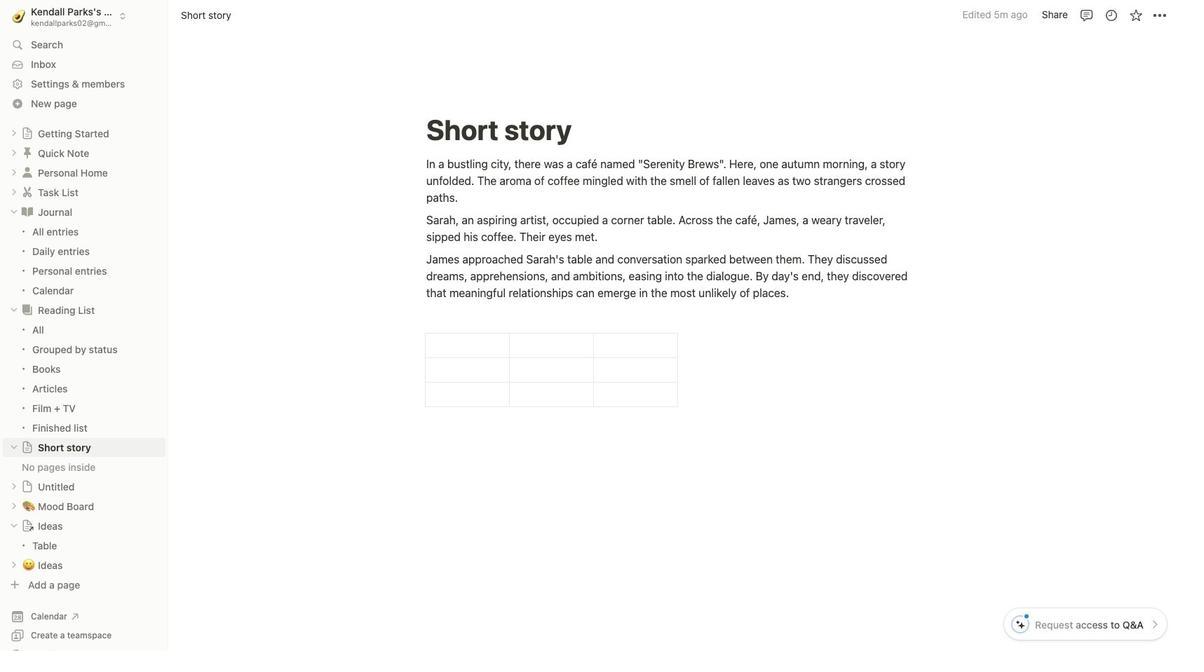 Task type: describe. For each thing, give the bounding box(es) containing it.
🥑 image
[[12, 7, 25, 25]]

😀 image
[[22, 557, 35, 573]]

favorite image
[[1129, 8, 1143, 22]]

2 open image from the top
[[10, 169, 18, 177]]

updates image
[[1105, 8, 1119, 22]]

3 close image from the top
[[10, 522, 18, 531]]

🎨 image
[[22, 498, 35, 514]]

1 close image from the top
[[10, 306, 18, 315]]

3 open image from the top
[[10, 562, 18, 570]]

close image
[[10, 208, 18, 216]]

comments image
[[1080, 8, 1094, 22]]

4 open image from the top
[[10, 503, 18, 511]]



Task type: vqa. For each thing, say whether or not it's contained in the screenshot.
Comments image
yes



Task type: locate. For each thing, give the bounding box(es) containing it.
2 vertical spatial close image
[[10, 522, 18, 531]]

open image
[[10, 129, 18, 138], [10, 169, 18, 177], [10, 483, 18, 491], [10, 503, 18, 511]]

1 vertical spatial close image
[[10, 444, 18, 452]]

change page icon image
[[21, 127, 34, 140], [20, 146, 34, 160], [20, 166, 34, 180], [20, 185, 34, 199], [20, 205, 34, 219], [20, 303, 34, 317], [21, 442, 34, 454], [21, 481, 34, 493], [21, 520, 34, 533]]

0 vertical spatial open image
[[10, 149, 18, 157]]

3 open image from the top
[[10, 483, 18, 491]]

0 vertical spatial close image
[[10, 306, 18, 315]]

2 open image from the top
[[10, 188, 18, 197]]

2 group from the top
[[0, 320, 168, 438]]

open image
[[10, 149, 18, 157], [10, 188, 18, 197], [10, 562, 18, 570]]

2 vertical spatial open image
[[10, 562, 18, 570]]

1 vertical spatial group
[[0, 320, 168, 438]]

1 group from the top
[[0, 222, 168, 300]]

1 vertical spatial open image
[[10, 188, 18, 197]]

1 open image from the top
[[10, 129, 18, 138]]

2 close image from the top
[[10, 444, 18, 452]]

0 vertical spatial group
[[0, 222, 168, 300]]

group
[[0, 222, 168, 300], [0, 320, 168, 438]]

close image
[[10, 306, 18, 315], [10, 444, 18, 452], [10, 522, 18, 531]]

1 open image from the top
[[10, 149, 18, 157]]



